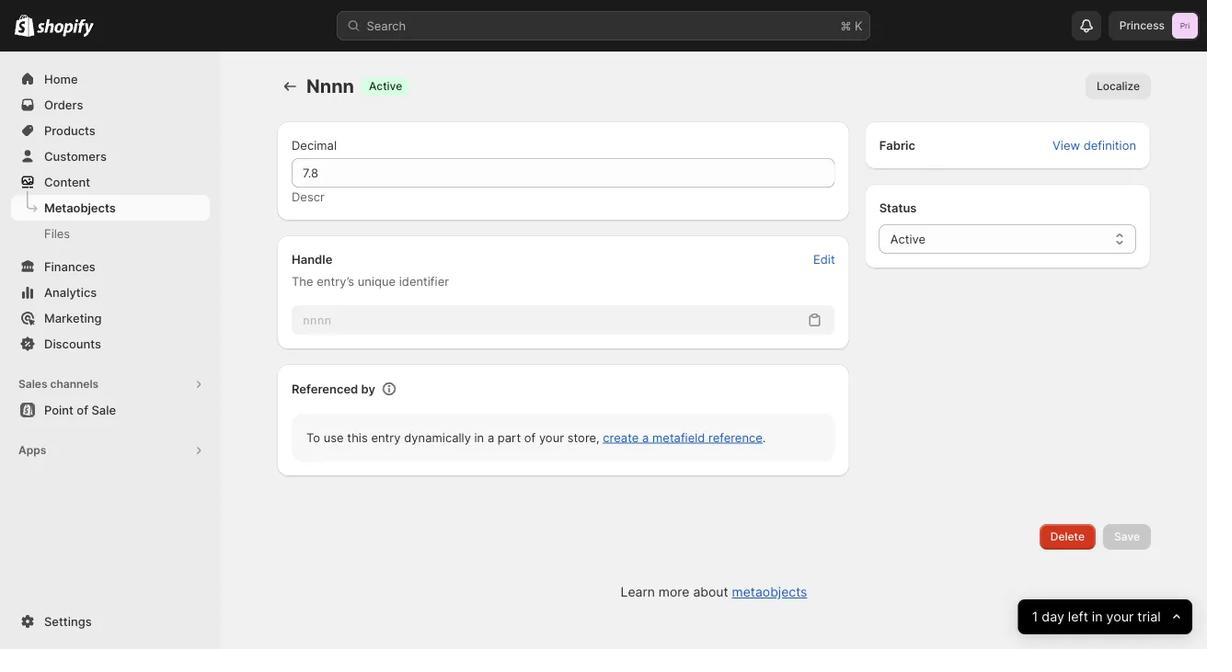 Task type: locate. For each thing, give the bounding box(es) containing it.
a left the part
[[488, 431, 494, 445]]

1 vertical spatial active
[[891, 232, 926, 246]]

analytics link
[[11, 280, 210, 306]]

sale
[[91, 403, 116, 417]]

discounts
[[44, 337, 101, 351]]

of left sale on the bottom left of page
[[77, 403, 88, 417]]

reference
[[709, 431, 763, 445]]

your left trial
[[1107, 610, 1134, 625]]

0 horizontal spatial active
[[369, 80, 402, 93]]

sales
[[18, 378, 47, 391]]

princess image
[[1173, 13, 1198, 39]]

orders link
[[11, 92, 210, 118]]

point of sale
[[44, 403, 116, 417]]

fabric
[[880, 138, 916, 152]]

1 vertical spatial your
[[1107, 610, 1134, 625]]

1 vertical spatial of
[[524, 431, 536, 445]]

point
[[44, 403, 74, 417]]

definition
[[1084, 138, 1137, 152]]

of right the part
[[524, 431, 536, 445]]

create a metafield reference link
[[603, 431, 763, 445]]

finances link
[[11, 254, 210, 280]]

None text field
[[292, 158, 835, 188], [292, 306, 802, 335], [292, 158, 835, 188], [292, 306, 802, 335]]

0 horizontal spatial in
[[475, 431, 484, 445]]

referenced
[[292, 382, 358, 396]]

metaobjects link
[[732, 585, 808, 601]]

1 day left in your trial
[[1033, 610, 1161, 625]]

search
[[367, 18, 406, 33]]

entry
[[371, 431, 401, 445]]

1 horizontal spatial of
[[524, 431, 536, 445]]

point of sale link
[[11, 398, 210, 423]]

1 horizontal spatial active
[[891, 232, 926, 246]]

analytics
[[44, 285, 97, 300]]

in left the part
[[475, 431, 484, 445]]

handle the entry's unique identifier
[[292, 252, 449, 289]]

home link
[[11, 66, 210, 92]]

delete
[[1051, 531, 1085, 544]]

in
[[475, 431, 484, 445], [1093, 610, 1103, 625]]

0 horizontal spatial a
[[488, 431, 494, 445]]

apps button
[[11, 438, 210, 464]]

channels
[[50, 378, 99, 391]]

finances
[[44, 260, 96, 274]]

active for nnnn
[[369, 80, 402, 93]]

your left store,
[[539, 431, 564, 445]]

active
[[369, 80, 402, 93], [891, 232, 926, 246]]

0 vertical spatial of
[[77, 403, 88, 417]]

use
[[324, 431, 344, 445]]

delete button
[[1040, 525, 1096, 550]]

part
[[498, 431, 521, 445]]

metaobjects
[[44, 201, 116, 215]]

files
[[44, 226, 70, 241]]

metafield
[[653, 431, 705, 445]]

metaobjects link
[[11, 195, 210, 221]]

localize
[[1097, 80, 1140, 93]]

1 horizontal spatial your
[[1107, 610, 1134, 625]]

nnnn
[[307, 75, 354, 98]]

sales channels button
[[11, 372, 210, 398]]

content link
[[11, 169, 210, 195]]

⌘
[[841, 18, 852, 33]]

your
[[539, 431, 564, 445], [1107, 610, 1134, 625]]

0 horizontal spatial of
[[77, 403, 88, 417]]

active down 'status'
[[891, 232, 926, 246]]

a
[[488, 431, 494, 445], [642, 431, 649, 445]]

active right 'nnnn'
[[369, 80, 402, 93]]

learn
[[621, 585, 655, 601]]

point of sale button
[[0, 398, 221, 423]]

1 vertical spatial in
[[1093, 610, 1103, 625]]

0 vertical spatial active
[[369, 80, 402, 93]]

a right create
[[642, 431, 649, 445]]

in right the left
[[1093, 610, 1103, 625]]

day
[[1042, 610, 1065, 625]]

of
[[77, 403, 88, 417], [524, 431, 536, 445]]

0 horizontal spatial your
[[539, 431, 564, 445]]

1 horizontal spatial a
[[642, 431, 649, 445]]

home
[[44, 72, 78, 86]]

1 horizontal spatial in
[[1093, 610, 1103, 625]]

view
[[1053, 138, 1081, 152]]

active for status
[[891, 232, 926, 246]]

.
[[763, 431, 766, 445]]

shopify image
[[15, 14, 34, 37], [37, 19, 94, 37]]

2 a from the left
[[642, 431, 649, 445]]



Task type: describe. For each thing, give the bounding box(es) containing it.
more
[[659, 585, 690, 601]]

of inside button
[[77, 403, 88, 417]]

about
[[693, 585, 729, 601]]

settings link
[[11, 609, 210, 635]]

trial
[[1138, 610, 1161, 625]]

decimal
[[292, 138, 337, 152]]

edit button
[[803, 247, 847, 272]]

1 day left in your trial button
[[1019, 600, 1193, 635]]

learn more about metaobjects
[[621, 585, 808, 601]]

princess
[[1120, 19, 1165, 32]]

products
[[44, 123, 96, 138]]

save
[[1115, 531, 1140, 544]]

status
[[880, 201, 917, 215]]

descr
[[292, 190, 325, 204]]

sales channels
[[18, 378, 99, 391]]

left
[[1069, 610, 1089, 625]]

view definition
[[1053, 138, 1137, 152]]

1 horizontal spatial shopify image
[[37, 19, 94, 37]]

localize link
[[1086, 74, 1151, 99]]

by
[[361, 382, 376, 396]]

1 a from the left
[[488, 431, 494, 445]]

apps
[[18, 444, 46, 457]]

to
[[307, 431, 320, 445]]

handle
[[292, 252, 333, 266]]

0 horizontal spatial shopify image
[[15, 14, 34, 37]]

unique
[[358, 274, 396, 289]]

metaobjects
[[732, 585, 808, 601]]

1
[[1033, 610, 1039, 625]]

identifier
[[399, 274, 449, 289]]

store,
[[568, 431, 600, 445]]

dynamically
[[404, 431, 471, 445]]

in inside 1 day left in your trial dropdown button
[[1093, 610, 1103, 625]]

marketing
[[44, 311, 102, 325]]

customers link
[[11, 144, 210, 169]]

to use this entry dynamically in a part of your store, create a metafield reference .
[[307, 431, 766, 445]]

save button
[[1104, 525, 1151, 550]]

this
[[347, 431, 368, 445]]

referenced by
[[292, 382, 376, 396]]

settings
[[44, 615, 92, 629]]

view definition link
[[1042, 133, 1148, 158]]

⌘ k
[[841, 18, 863, 33]]

files link
[[11, 221, 210, 247]]

content
[[44, 175, 90, 189]]

edit
[[814, 252, 835, 266]]

customers
[[44, 149, 107, 163]]

orders
[[44, 98, 83, 112]]

discounts link
[[11, 331, 210, 357]]

products link
[[11, 118, 210, 144]]

the
[[292, 274, 314, 289]]

entry's
[[317, 274, 354, 289]]

0 vertical spatial in
[[475, 431, 484, 445]]

0 vertical spatial your
[[539, 431, 564, 445]]

marketing link
[[11, 306, 210, 331]]

your inside dropdown button
[[1107, 610, 1134, 625]]

create
[[603, 431, 639, 445]]

k
[[855, 18, 863, 33]]



Task type: vqa. For each thing, say whether or not it's contained in the screenshot.
the Search or create customer "text box"
no



